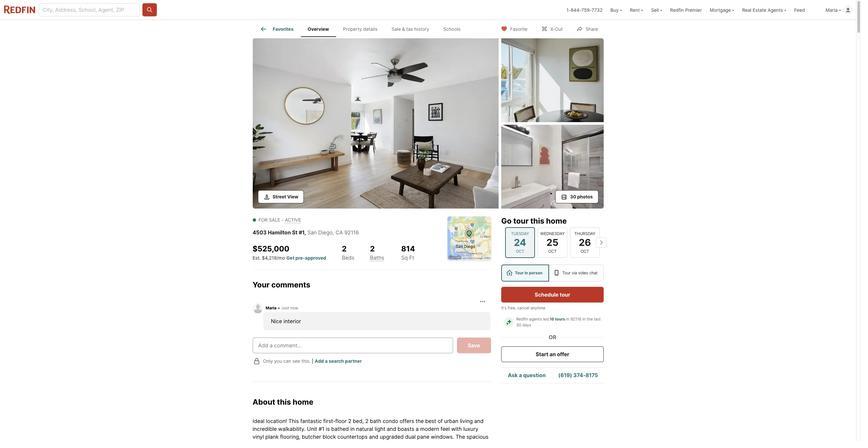 Task type: locate. For each thing, give the bounding box(es) containing it.
days
[[523, 323, 532, 328]]

and up luxury
[[475, 418, 484, 425]]

1 horizontal spatial 92116
[[571, 317, 582, 322]]

tour left via
[[563, 271, 571, 276]]

tour left person
[[515, 271, 524, 276]]

flooring,
[[280, 434, 301, 441]]

oct down '26'
[[581, 249, 590, 254]]

oct inside thursday 26 oct
[[581, 249, 590, 254]]

1 vertical spatial the
[[416, 418, 424, 425]]

30 left the photos
[[571, 194, 577, 200]]

in inside option
[[525, 271, 528, 276]]

30 photos button
[[556, 190, 599, 204]]

the left last
[[587, 317, 593, 322]]

1 tour from the left
[[515, 271, 524, 276]]

oct down 24
[[516, 249, 525, 254]]

1 horizontal spatial #1
[[319, 426, 325, 433]]

home up wednesday
[[546, 217, 567, 226]]

share button
[[571, 22, 604, 35]]

&
[[403, 26, 405, 32]]

tax
[[407, 26, 413, 32]]

#1 right st
[[299, 229, 305, 236]]

location!
[[266, 418, 287, 425]]

maria right feed button
[[826, 7, 839, 13]]

4503
[[253, 229, 267, 236]]

0 horizontal spatial the
[[416, 418, 424, 425]]

2 horizontal spatial a
[[519, 372, 522, 379]]

1 ▾ from the left
[[621, 7, 623, 13]]

ft
[[410, 255, 415, 261]]

92116
[[345, 229, 359, 236], [571, 317, 582, 322]]

, left san
[[305, 229, 306, 236]]

tour for tour in person
[[515, 271, 524, 276]]

1 oct from the left
[[516, 249, 525, 254]]

hamilton
[[268, 229, 291, 236]]

buy ▾ button
[[607, 0, 627, 20]]

1 horizontal spatial and
[[387, 426, 397, 433]]

oct down 25
[[549, 249, 557, 254]]

2 horizontal spatial and
[[475, 418, 484, 425]]

0 horizontal spatial a
[[325, 359, 328, 364]]

1 , from the left
[[305, 229, 306, 236]]

0 horizontal spatial this
[[277, 398, 291, 407]]

1-
[[567, 7, 571, 13]]

home
[[546, 217, 567, 226], [293, 398, 314, 407]]

redfin left premier
[[671, 7, 685, 13]]

2 vertical spatial a
[[416, 426, 419, 433]]

0 horizontal spatial and
[[369, 434, 379, 441]]

and up upgraded
[[387, 426, 397, 433]]

tour via video chat option
[[549, 265, 604, 282]]

in up 'countertops'
[[351, 426, 355, 433]]

add a search partner button
[[315, 359, 362, 364]]

the
[[456, 434, 466, 441]]

1 vertical spatial #1
[[319, 426, 325, 433]]

3 ▾ from the left
[[661, 7, 663, 13]]

redfin up days
[[517, 317, 529, 322]]

1 horizontal spatial this
[[531, 217, 545, 226]]

list box
[[502, 265, 604, 282]]

5 ▾ from the left
[[785, 7, 787, 13]]

maria
[[826, 7, 839, 13], [266, 306, 277, 311]]

led
[[543, 317, 549, 322]]

1 horizontal spatial ,
[[333, 229, 334, 236]]

mortgage
[[710, 7, 732, 13]]

▾ for mortgage ▾
[[733, 7, 735, 13]]

it's
[[502, 306, 507, 311]]

0 vertical spatial home
[[546, 217, 567, 226]]

ask a question
[[508, 372, 546, 379]]

tour inside button
[[560, 292, 571, 298]]

bath
[[370, 418, 382, 425]]

save button
[[457, 338, 491, 353]]

1 vertical spatial home
[[293, 398, 314, 407]]

0 vertical spatial 92116
[[345, 229, 359, 236]]

natural
[[356, 426, 374, 433]]

comments
[[272, 280, 311, 290]]

30 inside button
[[571, 194, 577, 200]]

in the last 30 days
[[517, 317, 602, 328]]

favorites
[[273, 26, 294, 32]]

maria for maria ▾
[[826, 7, 839, 13]]

maria left •
[[266, 306, 277, 311]]

thursday
[[575, 231, 596, 236]]

2 ▾ from the left
[[642, 7, 644, 13]]

the inside in the last 30 days
[[587, 317, 593, 322]]

feel
[[441, 426, 450, 433]]

1 horizontal spatial tour
[[560, 292, 571, 298]]

mortgage ▾
[[710, 7, 735, 13]]

▾ for maria ▾
[[840, 7, 842, 13]]

share
[[586, 26, 599, 32]]

#1 left is
[[319, 426, 325, 433]]

oct inside tuesday 24 oct
[[516, 249, 525, 254]]

this up wednesday
[[531, 217, 545, 226]]

property details
[[343, 26, 378, 32]]

1 horizontal spatial redfin
[[671, 7, 685, 13]]

1 vertical spatial redfin
[[517, 317, 529, 322]]

tour
[[514, 217, 529, 226], [560, 292, 571, 298]]

0 vertical spatial 30
[[571, 194, 577, 200]]

favorite
[[511, 26, 528, 32]]

6 ▾ from the left
[[840, 7, 842, 13]]

30 left days
[[517, 323, 522, 328]]

1 horizontal spatial oct
[[549, 249, 557, 254]]

schools
[[444, 26, 461, 32]]

0 vertical spatial maria
[[826, 7, 839, 13]]

tour
[[515, 271, 524, 276], [563, 271, 571, 276]]

wednesday
[[541, 231, 565, 236]]

0 horizontal spatial tour
[[514, 217, 529, 226]]

oct
[[516, 249, 525, 254], [549, 249, 557, 254], [581, 249, 590, 254]]

search
[[329, 359, 344, 364]]

oct for 26
[[581, 249, 590, 254]]

92116 right the tours at right bottom
[[571, 317, 582, 322]]

a inside ideal location! this fantastic first-floor 2 bed, 2 bath condo offers the best of urban living and incredible walkability. unit #1 is bathed in natural light and boasts a modern feel with luxury vinyl plank flooring, butcher block countertops and upgraded dual pane windows. the spacio
[[416, 426, 419, 433]]

schedule tour button
[[502, 287, 604, 303]]

2 oct from the left
[[549, 249, 557, 254]]

$525,000 est. $4,219 /mo get pre-approved
[[253, 244, 326, 261]]

2
[[342, 244, 347, 254], [370, 244, 375, 254], [349, 418, 352, 425], [366, 418, 369, 425]]

0 vertical spatial the
[[587, 317, 593, 322]]

1 vertical spatial 30
[[517, 323, 522, 328]]

diego
[[319, 229, 333, 236]]

for
[[259, 217, 268, 223]]

tab list
[[253, 20, 473, 37]]

814 sq ft
[[402, 244, 415, 261]]

a up pane
[[416, 426, 419, 433]]

rent ▾ button
[[631, 0, 644, 20]]

go
[[502, 217, 512, 226]]

and
[[475, 418, 484, 425], [387, 426, 397, 433], [369, 434, 379, 441]]

in left last
[[583, 317, 586, 322]]

nice interior
[[271, 318, 301, 325]]

2 tour from the left
[[563, 271, 571, 276]]

0 horizontal spatial tour
[[515, 271, 524, 276]]

home up fantastic
[[293, 398, 314, 407]]

4503 hamilton st #1 , san diego , ca 92116
[[253, 229, 359, 236]]

1 horizontal spatial 30
[[571, 194, 577, 200]]

1 vertical spatial a
[[519, 372, 522, 379]]

rent ▾ button
[[627, 0, 648, 20]]

feed button
[[791, 0, 823, 20]]

0 vertical spatial a
[[325, 359, 328, 364]]

814
[[402, 244, 415, 254]]

3 oct from the left
[[581, 249, 590, 254]]

0 horizontal spatial 30
[[517, 323, 522, 328]]

list box containing tour in person
[[502, 265, 604, 282]]

fantastic
[[301, 418, 322, 425]]

wednesday 25 oct
[[541, 231, 565, 254]]

0 vertical spatial tour
[[514, 217, 529, 226]]

▾ for rent ▾
[[642, 7, 644, 13]]

next image
[[596, 238, 607, 248]]

1 horizontal spatial tour
[[563, 271, 571, 276]]

anytime
[[531, 306, 546, 311]]

1 vertical spatial this
[[277, 398, 291, 407]]

about this home
[[253, 398, 314, 407]]

in left person
[[525, 271, 528, 276]]

this
[[531, 217, 545, 226], [277, 398, 291, 407]]

92116 right ca
[[345, 229, 359, 236]]

1 vertical spatial tour
[[560, 292, 571, 298]]

, left ca
[[333, 229, 334, 236]]

schools tab
[[437, 21, 468, 37]]

2 up beds
[[342, 244, 347, 254]]

4503 hamilton st #1, san diego, ca 92116 image
[[253, 38, 499, 209], [502, 38, 604, 122], [502, 125, 604, 209]]

0 horizontal spatial ,
[[305, 229, 306, 236]]

sale & tax history tab
[[385, 21, 437, 37]]

the left best
[[416, 418, 424, 425]]

this right about
[[277, 398, 291, 407]]

0 horizontal spatial maria
[[266, 306, 277, 311]]

a right ask
[[519, 372, 522, 379]]

san
[[308, 229, 317, 236]]

a right the 'add'
[[325, 359, 328, 364]]

tour up tuesday
[[514, 217, 529, 226]]

ideal
[[253, 418, 265, 425]]

tour right schedule at the bottom of page
[[560, 292, 571, 298]]

mortgage ▾ button
[[707, 0, 739, 20]]

0 horizontal spatial #1
[[299, 229, 305, 236]]

2 vertical spatial and
[[369, 434, 379, 441]]

sell ▾ button
[[648, 0, 667, 20]]

1 vertical spatial 92116
[[571, 317, 582, 322]]

1 horizontal spatial maria
[[826, 7, 839, 13]]

None button
[[506, 227, 535, 258], [538, 228, 568, 258], [570, 228, 600, 258], [506, 227, 535, 258], [538, 228, 568, 258], [570, 228, 600, 258]]

2 , from the left
[[333, 229, 334, 236]]

overview
[[308, 26, 329, 32]]

oct inside wednesday 25 oct
[[549, 249, 557, 254]]

modern
[[421, 426, 440, 433]]

2 up baths
[[370, 244, 375, 254]]

in
[[525, 271, 528, 276], [567, 317, 570, 322], [583, 317, 586, 322], [351, 426, 355, 433]]

0 horizontal spatial redfin
[[517, 317, 529, 322]]

2 baths
[[370, 244, 385, 261]]

2 horizontal spatial oct
[[581, 249, 590, 254]]

history
[[415, 26, 430, 32]]

1 vertical spatial and
[[387, 426, 397, 433]]

street
[[273, 194, 286, 200]]

tour for go
[[514, 217, 529, 226]]

windows.
[[431, 434, 455, 441]]

beds
[[342, 255, 355, 261]]

0 vertical spatial redfin
[[671, 7, 685, 13]]

0 horizontal spatial home
[[293, 398, 314, 407]]

0 horizontal spatial oct
[[516, 249, 525, 254]]

maria's photo image
[[253, 303, 263, 313]]

1 vertical spatial maria
[[266, 306, 277, 311]]

agents
[[768, 7, 784, 13]]

redfin inside button
[[671, 7, 685, 13]]

start
[[536, 351, 549, 358]]

8175
[[586, 372, 598, 379]]

1 horizontal spatial a
[[416, 426, 419, 433]]

oct for 25
[[549, 249, 557, 254]]

4 ▾ from the left
[[733, 7, 735, 13]]

and down light
[[369, 434, 379, 441]]

agents
[[530, 317, 542, 322]]

overview tab
[[301, 21, 336, 37]]

1 horizontal spatial the
[[587, 317, 593, 322]]

active link
[[285, 217, 301, 223]]

can
[[284, 359, 291, 364]]



Task type: vqa. For each thing, say whether or not it's contained in the screenshot.
rightmost this
yes



Task type: describe. For each thing, give the bounding box(es) containing it.
chat
[[590, 271, 598, 276]]

1 horizontal spatial home
[[546, 217, 567, 226]]

interior
[[284, 318, 301, 325]]

sale
[[269, 217, 280, 223]]

see
[[293, 359, 300, 364]]

butcher
[[302, 434, 321, 441]]

your
[[253, 280, 270, 290]]

this
[[289, 418, 299, 425]]

tab list containing favorites
[[253, 20, 473, 37]]

sale
[[392, 26, 401, 32]]

buy
[[611, 7, 619, 13]]

tour via video chat
[[563, 271, 598, 276]]

tour for tour via video chat
[[563, 271, 571, 276]]

add
[[315, 359, 324, 364]]

offers
[[400, 418, 415, 425]]

2 left bed,
[[349, 418, 352, 425]]

property
[[343, 26, 362, 32]]

759-
[[582, 7, 592, 13]]

save
[[468, 342, 481, 349]]

is
[[326, 426, 330, 433]]

in inside in the last 30 days
[[583, 317, 586, 322]]

active
[[285, 217, 301, 223]]

maria ▾
[[826, 7, 842, 13]]

•
[[278, 306, 280, 311]]

favorites link
[[260, 25, 294, 33]]

best
[[426, 418, 437, 425]]

submit search image
[[146, 7, 153, 13]]

premier
[[686, 7, 703, 13]]

844-
[[571, 7, 582, 13]]

x-out
[[551, 26, 563, 32]]

condo
[[383, 418, 399, 425]]

go tour this home
[[502, 217, 567, 226]]

in inside ideal location! this fantastic first-floor 2 bed, 2 bath condo offers the best of urban living and incredible walkability. unit #1 is bathed in natural light and boasts a modern feel with luxury vinyl plank flooring, butcher block countertops and upgraded dual pane windows. the spacio
[[351, 426, 355, 433]]

luxury
[[464, 426, 479, 433]]

pane
[[418, 434, 430, 441]]

approved
[[305, 255, 326, 261]]

via
[[572, 271, 577, 276]]

of
[[438, 418, 443, 425]]

favorite button
[[496, 22, 534, 35]]

City, Address, School, Agent, ZIP search field
[[39, 3, 140, 16]]

$4,219
[[262, 255, 277, 261]]

tour in person option
[[502, 265, 549, 282]]

rent ▾
[[631, 7, 644, 13]]

plank
[[266, 434, 279, 441]]

0 vertical spatial #1
[[299, 229, 305, 236]]

living
[[460, 418, 473, 425]]

maria for maria • just now
[[266, 306, 277, 311]]

redfin for redfin agents led 16 tours in 92116
[[517, 317, 529, 322]]

incredible
[[253, 426, 277, 433]]

upgraded
[[380, 434, 404, 441]]

partner
[[345, 359, 362, 364]]

▾ for sell ▾
[[661, 7, 663, 13]]

in right the tours at right bottom
[[567, 317, 570, 322]]

x-out button
[[536, 22, 569, 35]]

st
[[292, 229, 298, 236]]

street view button
[[258, 190, 304, 204]]

tour for schedule
[[560, 292, 571, 298]]

countertops
[[338, 434, 368, 441]]

block
[[323, 434, 336, 441]]

tuesday
[[511, 231, 529, 236]]

urban
[[445, 418, 459, 425]]

| add a search partner
[[312, 359, 362, 364]]

374-
[[574, 372, 586, 379]]

sale & tax history
[[392, 26, 430, 32]]

get pre-approved link
[[287, 255, 326, 261]]

baths link
[[370, 255, 385, 261]]

Add a comment... text field
[[258, 342, 448, 350]]

buy ▾ button
[[611, 0, 623, 20]]

16
[[550, 317, 555, 322]]

0 horizontal spatial 92116
[[345, 229, 359, 236]]

2 beds
[[342, 244, 355, 261]]

30 inside in the last 30 days
[[517, 323, 522, 328]]

buy ▾
[[611, 7, 623, 13]]

|
[[312, 359, 314, 364]]

your comments
[[253, 280, 311, 290]]

real estate agents ▾
[[743, 7, 787, 13]]

2 inside 2 beds
[[342, 244, 347, 254]]

24
[[514, 237, 527, 248]]

last
[[594, 317, 601, 322]]

$525,000
[[253, 244, 290, 254]]

property details tab
[[336, 21, 385, 37]]

0 vertical spatial this
[[531, 217, 545, 226]]

sell ▾
[[652, 7, 663, 13]]

light
[[375, 426, 386, 433]]

-
[[282, 217, 284, 223]]

redfin agents led 16 tours in 92116
[[517, 317, 582, 322]]

redfin for redfin premier
[[671, 7, 685, 13]]

the inside ideal location! this fantastic first-floor 2 bed, 2 bath condo offers the best of urban living and incredible walkability. unit #1 is bathed in natural light and boasts a modern feel with luxury vinyl plank flooring, butcher block countertops and upgraded dual pane windows. the spacio
[[416, 418, 424, 425]]

2 up natural
[[366, 418, 369, 425]]

or
[[549, 334, 557, 341]]

oct for 24
[[516, 249, 525, 254]]

question
[[524, 372, 546, 379]]

with
[[452, 426, 462, 433]]

bed,
[[353, 418, 364, 425]]

#1 inside ideal location! this fantastic first-floor 2 bed, 2 bath condo offers the best of urban living and incredible walkability. unit #1 is bathed in natural light and boasts a modern feel with luxury vinyl plank flooring, butcher block countertops and upgraded dual pane windows. the spacio
[[319, 426, 325, 433]]

just
[[282, 306, 290, 311]]

7732
[[592, 7, 603, 13]]

0 vertical spatial and
[[475, 418, 484, 425]]

sq
[[402, 255, 408, 261]]

map entry image
[[448, 217, 491, 260]]

thursday 26 oct
[[575, 231, 596, 254]]

sell
[[652, 7, 659, 13]]

this.
[[302, 359, 311, 364]]

schedule
[[535, 292, 559, 298]]

1-844-759-7732 link
[[567, 7, 603, 13]]

2 inside 2 baths
[[370, 244, 375, 254]]

now
[[291, 306, 298, 311]]

▾ for buy ▾
[[621, 7, 623, 13]]



